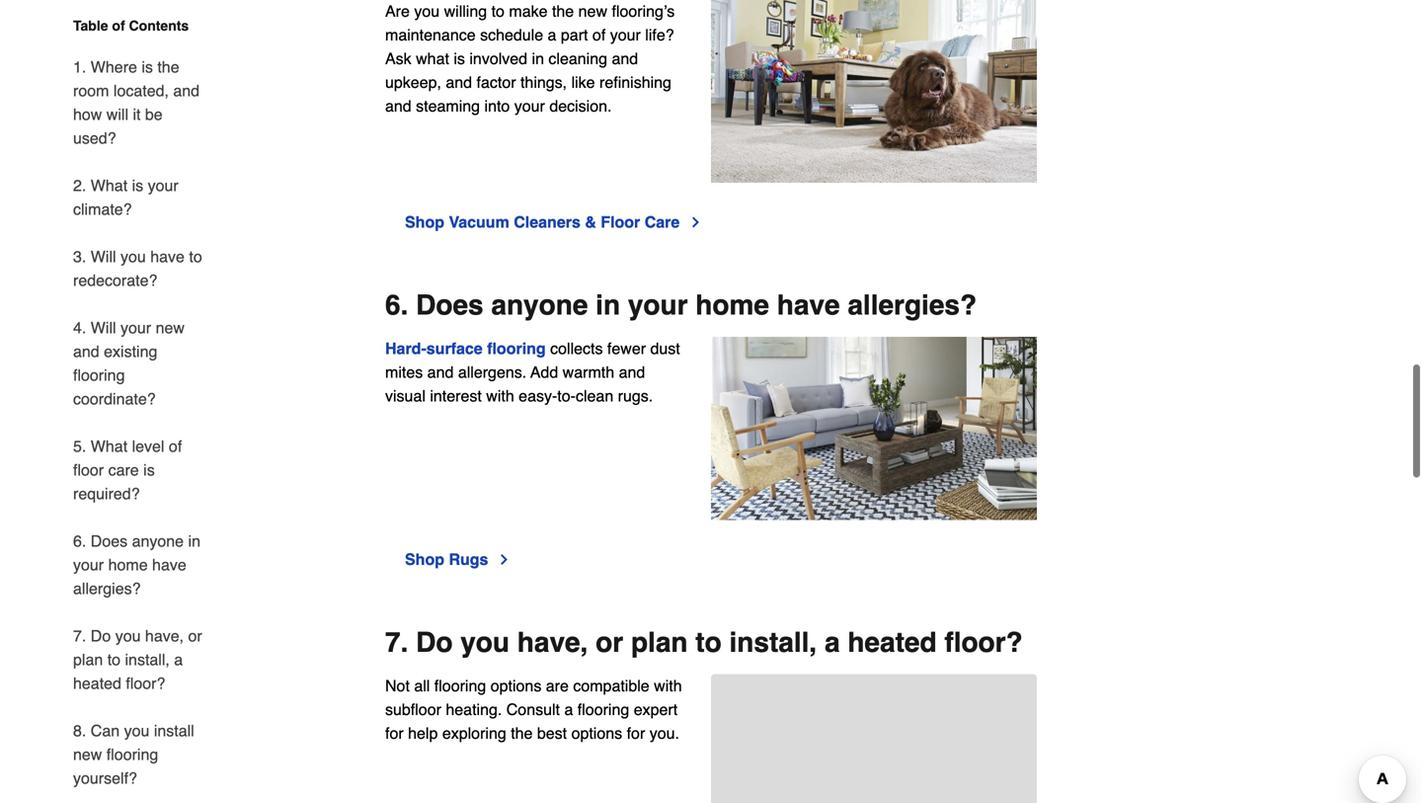 Task type: describe. For each thing, give the bounding box(es) containing it.
1 for from the left
[[385, 724, 404, 742]]

cleaners
[[514, 213, 581, 231]]

rugs.
[[618, 387, 653, 405]]

8.
[[73, 722, 86, 740]]

shop vacuum cleaners & floor care
[[405, 213, 680, 231]]

with inside not all flooring options are compatible with subfloor heating. consult a flooring expert for help exploring the best options for you.
[[654, 677, 682, 695]]

4. will your new and existing flooring coordinate?
[[73, 319, 185, 408]]

hard-surface flooring link
[[385, 339, 546, 358]]

home inside table of contents element
[[108, 556, 148, 574]]

allergens.
[[458, 363, 527, 381]]

warmth
[[563, 363, 614, 381]]

flooring up heating.
[[434, 677, 486, 695]]

required?
[[73, 484, 140, 503]]

1 horizontal spatial floor?
[[945, 627, 1023, 659]]

do inside 7. do you have, or plan to install, a heated floor?
[[91, 627, 111, 645]]

and up steaming
[[446, 73, 472, 91]]

chevron right image
[[688, 214, 704, 230]]

coordinate?
[[73, 390, 156, 408]]

7. inside 7. do you have, or plan to install, a heated floor?
[[73, 627, 86, 645]]

dust
[[650, 339, 680, 358]]

vacuum
[[449, 213, 509, 231]]

0 vertical spatial 6. does anyone in your home have allergies?
[[385, 290, 977, 321]]

to inside are you willing to make the new flooring's maintenance schedule a part of your life? ask what is involved in cleaning and upkeep, and factor things, like refinishing and steaming into your decision.
[[491, 2, 505, 20]]

1 horizontal spatial plan
[[631, 627, 688, 659]]

your inside 6. does anyone in your home have allergies?
[[73, 556, 104, 574]]

1 horizontal spatial does
[[416, 290, 484, 321]]

interest
[[430, 387, 482, 405]]

heated inside 7. do you have, or plan to install, a heated floor? link
[[73, 674, 121, 692]]

hard-
[[385, 339, 426, 358]]

collects fewer dust mites and allergens. add warmth and visual interest with easy-to-clean rugs.
[[385, 339, 680, 405]]

factor
[[477, 73, 516, 91]]

ask
[[385, 49, 412, 68]]

life?
[[645, 26, 674, 44]]

make
[[509, 2, 548, 20]]

2. what is your climate? link
[[73, 162, 205, 233]]

you inside are you willing to make the new flooring's maintenance schedule a part of your life? ask what is involved in cleaning and upkeep, and factor things, like refinishing and steaming into your decision.
[[414, 2, 440, 20]]

a living room with rattan chairs, a light blue sofa and a navy, light blue and white patterned rug. image
[[711, 337, 1037, 520]]

level
[[132, 437, 164, 455]]

3. will you have to redecorate? link
[[73, 233, 205, 304]]

2 vertical spatial have
[[152, 556, 186, 574]]

refinishing
[[600, 73, 672, 91]]

the inside the 1. where is the room located, and how will it be used?
[[157, 58, 179, 76]]

shop rugs
[[405, 550, 488, 569]]

yourself?
[[73, 769, 137, 787]]

your down flooring's
[[610, 26, 641, 44]]

is inside the 1. where is the room located, and how will it be used?
[[142, 58, 153, 76]]

existing
[[104, 342, 157, 361]]

3. will you have to redecorate?
[[73, 247, 202, 289]]

fewer
[[607, 339, 646, 358]]

compatible
[[573, 677, 650, 695]]

you up heating.
[[461, 627, 510, 659]]

floor
[[601, 213, 640, 231]]

care
[[645, 213, 680, 231]]

or inside 7. do you have, or plan to install, a heated floor?
[[188, 627, 202, 645]]

1 vertical spatial in
[[596, 290, 620, 321]]

are
[[546, 677, 569, 695]]

floor? inside table of contents element
[[126, 674, 165, 692]]

anyone inside table of contents element
[[132, 532, 184, 550]]

your inside 4. will your new and existing flooring coordinate?
[[121, 319, 151, 337]]

8. can you install new flooring yourself?
[[73, 722, 194, 787]]

&
[[585, 213, 596, 231]]

8. can you install new flooring yourself? link
[[73, 707, 205, 802]]

what for floor
[[91, 437, 128, 455]]

are
[[385, 2, 410, 20]]

0 vertical spatial home
[[696, 290, 769, 321]]

to inside 7. do you have, or plan to install, a heated floor?
[[107, 650, 121, 669]]

1 horizontal spatial heated
[[848, 627, 937, 659]]

table of contents
[[73, 18, 189, 34]]

you.
[[650, 724, 680, 742]]

where
[[91, 58, 137, 76]]

it
[[133, 105, 141, 123]]

in inside are you willing to make the new flooring's maintenance schedule a part of your life? ask what is involved in cleaning and upkeep, and factor things, like refinishing and steaming into your decision.
[[532, 49, 544, 68]]

can
[[91, 722, 120, 740]]

cleaning
[[549, 49, 607, 68]]

3.
[[73, 247, 86, 266]]

2 7. do you have, or plan to install, a heated floor? from the left
[[385, 627, 1023, 659]]

decision.
[[549, 97, 612, 115]]

contents
[[129, 18, 189, 34]]

2 have, from the left
[[517, 627, 588, 659]]

what for climate?
[[91, 176, 128, 195]]

4.
[[73, 319, 86, 337]]

2. what is your climate?
[[73, 176, 178, 218]]

best
[[537, 724, 567, 742]]

1.
[[73, 58, 86, 76]]

to-
[[557, 387, 576, 405]]

shop for shop rugs
[[405, 550, 444, 569]]

the inside are you willing to make the new flooring's maintenance schedule a part of your life? ask what is involved in cleaning and upkeep, and factor things, like refinishing and steaming into your decision.
[[552, 2, 574, 20]]

be
[[145, 105, 163, 123]]

room
[[73, 81, 109, 100]]

and up 'rugs.'
[[619, 363, 645, 381]]

1. where is the room located, and how will it be used?
[[73, 58, 200, 147]]

part
[[561, 26, 588, 44]]

a inside not all flooring options are compatible with subfloor heating. consult a flooring expert for help exploring the best options for you.
[[564, 700, 573, 719]]

redecorate?
[[73, 271, 157, 289]]

shop rugs link
[[405, 548, 512, 572]]

the inside not all flooring options are compatible with subfloor heating. consult a flooring expert for help exploring the best options for you.
[[511, 724, 533, 742]]

0 vertical spatial 6.
[[385, 290, 408, 321]]

easy-
[[519, 387, 557, 405]]

expert
[[634, 700, 678, 719]]

and up refinishing
[[612, 49, 638, 68]]

not all flooring options are compatible with subfloor heating. consult a flooring expert for help exploring the best options for you.
[[385, 677, 682, 742]]

willing
[[444, 2, 487, 20]]

install, inside 7. do you have, or plan to install, a heated floor?
[[125, 650, 170, 669]]

surface
[[426, 339, 483, 358]]



Task type: vqa. For each thing, say whether or not it's contained in the screenshot.
plan
yes



Task type: locate. For each thing, give the bounding box(es) containing it.
allergies?
[[848, 290, 977, 321], [73, 579, 141, 598]]

0 horizontal spatial 6. does anyone in your home have allergies?
[[73, 532, 200, 598]]

0 vertical spatial will
[[91, 247, 116, 266]]

you inside the 3. will you have to redecorate?
[[121, 247, 146, 266]]

does up the surface
[[416, 290, 484, 321]]

table
[[73, 18, 108, 34]]

0 vertical spatial floor?
[[945, 627, 1023, 659]]

2 for from the left
[[627, 724, 645, 742]]

and down 4.
[[73, 342, 99, 361]]

1 or from the left
[[188, 627, 202, 645]]

7. do you have, or plan to install, a heated floor? up expert
[[385, 627, 1023, 659]]

flooring down can
[[106, 745, 158, 764]]

options right best
[[571, 724, 622, 742]]

anyone
[[491, 290, 588, 321], [132, 532, 184, 550]]

flooring up the coordinate?
[[73, 366, 125, 384]]

a inside are you willing to make the new flooring's maintenance schedule a part of your life? ask what is involved in cleaning and upkeep, and factor things, like refinishing and steaming into your decision.
[[548, 26, 557, 44]]

2 horizontal spatial of
[[593, 26, 606, 44]]

1 what from the top
[[91, 176, 128, 195]]

1 7. do you have, or plan to install, a heated floor? from the left
[[73, 627, 202, 692]]

0 vertical spatial anyone
[[491, 290, 588, 321]]

rugs
[[449, 550, 488, 569]]

1 vertical spatial shop
[[405, 550, 444, 569]]

2 horizontal spatial in
[[596, 290, 620, 321]]

4. will your new and existing flooring coordinate? link
[[73, 304, 205, 423]]

1 horizontal spatial 6.
[[385, 290, 408, 321]]

have, up are
[[517, 627, 588, 659]]

of right the 'level'
[[169, 437, 182, 455]]

new inside are you willing to make the new flooring's maintenance schedule a part of your life? ask what is involved in cleaning and upkeep, and factor things, like refinishing and steaming into your decision.
[[578, 2, 607, 20]]

2 7. from the left
[[385, 627, 408, 659]]

6. does anyone in your home have allergies? inside table of contents element
[[73, 532, 200, 598]]

1 vertical spatial does
[[91, 532, 128, 550]]

1 vertical spatial options
[[571, 724, 622, 742]]

the up located,
[[157, 58, 179, 76]]

1 horizontal spatial 7.
[[385, 627, 408, 659]]

new up "part"
[[578, 2, 607, 20]]

with down allergens.
[[486, 387, 514, 405]]

0 vertical spatial in
[[532, 49, 544, 68]]

to
[[491, 2, 505, 20], [189, 247, 202, 266], [696, 627, 722, 659], [107, 650, 121, 669]]

consult
[[506, 700, 560, 719]]

the up "part"
[[552, 2, 574, 20]]

with inside collects fewer dust mites and allergens. add warmth and visual interest with easy-to-clean rugs.
[[486, 387, 514, 405]]

do
[[91, 627, 111, 645], [416, 627, 453, 659]]

heated
[[848, 627, 937, 659], [73, 674, 121, 692]]

1 vertical spatial 6. does anyone in your home have allergies?
[[73, 532, 200, 598]]

into
[[484, 97, 510, 115]]

or
[[188, 627, 202, 645], [596, 627, 623, 659]]

1 vertical spatial heated
[[73, 674, 121, 692]]

schedule
[[480, 26, 543, 44]]

0 horizontal spatial allergies?
[[73, 579, 141, 598]]

new down 8.
[[73, 745, 102, 764]]

collects
[[550, 339, 603, 358]]

subfloor
[[385, 700, 441, 719]]

is right what at top left
[[454, 49, 465, 68]]

new inside 4. will your new and existing flooring coordinate?
[[156, 319, 185, 337]]

1 horizontal spatial or
[[596, 627, 623, 659]]

used?
[[73, 129, 116, 147]]

and down the surface
[[427, 363, 454, 381]]

0 horizontal spatial of
[[112, 18, 125, 34]]

or down 6. does anyone in your home have allergies? link
[[188, 627, 202, 645]]

care
[[108, 461, 139, 479]]

will
[[91, 247, 116, 266], [91, 319, 116, 337]]

0 vertical spatial heated
[[848, 627, 937, 659]]

plan up compatible
[[631, 627, 688, 659]]

2 vertical spatial the
[[511, 724, 533, 742]]

2 or from the left
[[596, 627, 623, 659]]

or up compatible
[[596, 627, 623, 659]]

you for 7. do you have, or plan to install, a heated floor? link
[[115, 627, 141, 645]]

1 horizontal spatial new
[[156, 319, 185, 337]]

shop
[[405, 213, 444, 231], [405, 550, 444, 569]]

hard-surface flooring
[[385, 339, 546, 358]]

1 vertical spatial floor?
[[126, 674, 165, 692]]

7. do you have, or plan to install, a heated floor? inside table of contents element
[[73, 627, 202, 692]]

your down the be
[[148, 176, 178, 195]]

0 horizontal spatial the
[[157, 58, 179, 76]]

shop for shop vacuum cleaners & floor care
[[405, 213, 444, 231]]

is up "climate?"
[[132, 176, 143, 195]]

maintenance
[[385, 26, 476, 44]]

climate?
[[73, 200, 132, 218]]

all
[[414, 677, 430, 695]]

located,
[[113, 81, 169, 100]]

plan up 8.
[[73, 650, 103, 669]]

0 horizontal spatial 7.
[[73, 627, 86, 645]]

5.
[[73, 437, 86, 455]]

what inside 2. what is your climate?
[[91, 176, 128, 195]]

1 horizontal spatial do
[[416, 627, 453, 659]]

flooring inside 8. can you install new flooring yourself?
[[106, 745, 158, 764]]

for left help
[[385, 724, 404, 742]]

1 will from the top
[[91, 247, 116, 266]]

0 vertical spatial shop
[[405, 213, 444, 231]]

1 horizontal spatial home
[[696, 290, 769, 321]]

6. inside 6. does anyone in your home have allergies?
[[73, 532, 86, 550]]

1 do from the left
[[91, 627, 111, 645]]

home
[[696, 290, 769, 321], [108, 556, 148, 574]]

0 horizontal spatial anyone
[[132, 532, 184, 550]]

you up redecorate?
[[121, 247, 146, 266]]

1 vertical spatial have
[[777, 290, 840, 321]]

7. do you have, or plan to install, a heated floor? link
[[73, 612, 205, 707]]

your inside 2. what is your climate?
[[148, 176, 178, 195]]

install
[[154, 722, 194, 740]]

0 vertical spatial allergies?
[[848, 290, 977, 321]]

will inside the 3. will you have to redecorate?
[[91, 247, 116, 266]]

2 horizontal spatial the
[[552, 2, 574, 20]]

0 horizontal spatial home
[[108, 556, 148, 574]]

in inside 6. does anyone in your home have allergies?
[[188, 532, 200, 550]]

for
[[385, 724, 404, 742], [627, 724, 645, 742]]

for left you.
[[627, 724, 645, 742]]

mites
[[385, 363, 423, 381]]

options
[[491, 677, 542, 695], [571, 724, 622, 742]]

1 vertical spatial with
[[654, 677, 682, 695]]

chevron right image
[[496, 552, 512, 568]]

of inside are you willing to make the new flooring's maintenance schedule a part of your life? ask what is involved in cleaning and upkeep, and factor things, like refinishing and steaming into your decision.
[[593, 26, 606, 44]]

0 horizontal spatial floor?
[[126, 674, 165, 692]]

steaming
[[416, 97, 480, 115]]

heated up a large bathroom with a white freestanding tub, dual white vanities and marble-look tile flooring. image
[[848, 627, 937, 659]]

involved
[[470, 49, 528, 68]]

1 vertical spatial the
[[157, 58, 179, 76]]

the down consult
[[511, 724, 533, 742]]

your up dust
[[628, 290, 688, 321]]

do down 6. does anyone in your home have allergies? link
[[91, 627, 111, 645]]

your
[[610, 26, 641, 44], [514, 97, 545, 115], [148, 176, 178, 195], [628, 290, 688, 321], [121, 319, 151, 337], [73, 556, 104, 574]]

0 horizontal spatial plan
[[73, 650, 103, 669]]

is up located,
[[142, 58, 153, 76]]

does
[[416, 290, 484, 321], [91, 532, 128, 550]]

of right table
[[112, 18, 125, 34]]

0 horizontal spatial with
[[486, 387, 514, 405]]

what
[[91, 176, 128, 195], [91, 437, 128, 455]]

exploring
[[442, 724, 506, 742]]

1 horizontal spatial 6. does anyone in your home have allergies?
[[385, 290, 977, 321]]

1 vertical spatial new
[[156, 319, 185, 337]]

6. up the hard-
[[385, 290, 408, 321]]

6. does anyone in your home have allergies?
[[385, 290, 977, 321], [73, 532, 200, 598]]

0 vertical spatial have
[[150, 247, 185, 266]]

1 horizontal spatial have,
[[517, 627, 588, 659]]

shop left rugs
[[405, 550, 444, 569]]

floor
[[73, 461, 104, 479]]

of
[[112, 18, 125, 34], [593, 26, 606, 44], [169, 437, 182, 455]]

2 do from the left
[[416, 627, 453, 659]]

and down upkeep,
[[385, 97, 412, 115]]

and inside 4. will your new and existing flooring coordinate?
[[73, 342, 99, 361]]

and inside the 1. where is the room located, and how will it be used?
[[173, 81, 200, 100]]

0 vertical spatial options
[[491, 677, 542, 695]]

new
[[578, 2, 607, 20], [156, 319, 185, 337], [73, 745, 102, 764]]

0 vertical spatial the
[[552, 2, 574, 20]]

anyone down required?
[[132, 532, 184, 550]]

2 vertical spatial in
[[188, 532, 200, 550]]

you up maintenance
[[414, 2, 440, 20]]

is inside 2. what is your climate?
[[132, 176, 143, 195]]

flooring inside 4. will your new and existing flooring coordinate?
[[73, 366, 125, 384]]

and
[[612, 49, 638, 68], [446, 73, 472, 91], [173, 81, 200, 100], [385, 97, 412, 115], [73, 342, 99, 361], [427, 363, 454, 381], [619, 363, 645, 381]]

1 vertical spatial allergies?
[[73, 579, 141, 598]]

0 vertical spatial does
[[416, 290, 484, 321]]

0 vertical spatial what
[[91, 176, 128, 195]]

flooring up allergens.
[[487, 339, 546, 358]]

in
[[532, 49, 544, 68], [596, 290, 620, 321], [188, 532, 200, 550]]

2.
[[73, 176, 86, 195]]

plan
[[631, 627, 688, 659], [73, 650, 103, 669]]

things,
[[521, 73, 567, 91]]

0 horizontal spatial or
[[188, 627, 202, 645]]

does down required?
[[91, 532, 128, 550]]

in up things,
[[532, 49, 544, 68]]

you for 3. will you have to redecorate? link
[[121, 247, 146, 266]]

1 horizontal spatial anyone
[[491, 290, 588, 321]]

a large bathroom with a white freestanding tub, dual white vanities and marble-look tile flooring. image
[[711, 674, 1037, 803]]

heating.
[[446, 700, 502, 719]]

will right 3. at left
[[91, 247, 116, 266]]

are you willing to make the new flooring's maintenance schedule a part of your life? ask what is involved in cleaning and upkeep, and factor things, like refinishing and steaming into your decision.
[[385, 2, 675, 115]]

in up fewer at left
[[596, 290, 620, 321]]

1 shop from the top
[[405, 213, 444, 231]]

like
[[571, 73, 595, 91]]

1 horizontal spatial options
[[571, 724, 622, 742]]

6. does anyone in your home have allergies? up dust
[[385, 290, 977, 321]]

1 vertical spatial 6.
[[73, 532, 86, 550]]

of inside 5. what level of floor care is required?
[[169, 437, 182, 455]]

2 what from the top
[[91, 437, 128, 455]]

2 will from the top
[[91, 319, 116, 337]]

your down things,
[[514, 97, 545, 115]]

flooring down compatible
[[578, 700, 629, 719]]

with
[[486, 387, 514, 405], [654, 677, 682, 695]]

install,
[[729, 627, 817, 659], [125, 650, 170, 669]]

you inside 7. do you have, or plan to install, a heated floor?
[[115, 627, 141, 645]]

1 vertical spatial anyone
[[132, 532, 184, 550]]

in down 5. what level of floor care is required? link at the bottom
[[188, 532, 200, 550]]

allergies? inside 6. does anyone in your home have allergies?
[[73, 579, 141, 598]]

6. does anyone in your home have allergies? down required?
[[73, 532, 200, 598]]

1 horizontal spatial install,
[[729, 627, 817, 659]]

0 horizontal spatial new
[[73, 745, 102, 764]]

help
[[408, 724, 438, 742]]

you right can
[[124, 722, 150, 740]]

do up all
[[416, 627, 453, 659]]

7. do you have, or plan to install, a heated floor? up can
[[73, 627, 202, 692]]

what
[[416, 49, 449, 68]]

0 horizontal spatial options
[[491, 677, 542, 695]]

7.
[[73, 627, 86, 645], [385, 627, 408, 659]]

will for 3.
[[91, 247, 116, 266]]

1 horizontal spatial of
[[169, 437, 182, 455]]

you for the 8. can you install new flooring yourself? link
[[124, 722, 150, 740]]

you inside 8. can you install new flooring yourself?
[[124, 722, 150, 740]]

is down the 'level'
[[143, 461, 155, 479]]

shop left vacuum
[[405, 213, 444, 231]]

6. does anyone in your home have allergies? link
[[73, 518, 205, 612]]

0 vertical spatial new
[[578, 2, 607, 20]]

0 vertical spatial with
[[486, 387, 514, 405]]

0 horizontal spatial heated
[[73, 674, 121, 692]]

a living room with yellow walls, cream carpet and a large brown dog lying on top of it. image
[[711, 0, 1037, 183]]

1 vertical spatial will
[[91, 319, 116, 337]]

to inside the 3. will you have to redecorate?
[[189, 247, 202, 266]]

will inside 4. will your new and existing flooring coordinate?
[[91, 319, 116, 337]]

will for 4.
[[91, 319, 116, 337]]

new up existing
[[156, 319, 185, 337]]

6. down required?
[[73, 532, 86, 550]]

you
[[414, 2, 440, 20], [121, 247, 146, 266], [115, 627, 141, 645], [461, 627, 510, 659], [124, 722, 150, 740]]

1 vertical spatial home
[[108, 556, 148, 574]]

clean
[[576, 387, 614, 405]]

does inside 6. does anyone in your home have allergies? link
[[91, 532, 128, 550]]

is inside 5. what level of floor care is required?
[[143, 461, 155, 479]]

2 horizontal spatial new
[[578, 2, 607, 20]]

you down 6. does anyone in your home have allergies? link
[[115, 627, 141, 645]]

1 horizontal spatial for
[[627, 724, 645, 742]]

is inside are you willing to make the new flooring's maintenance schedule a part of your life? ask what is involved in cleaning and upkeep, and factor things, like refinishing and steaming into your decision.
[[454, 49, 465, 68]]

5. what level of floor care is required? link
[[73, 423, 205, 518]]

floor?
[[945, 627, 1023, 659], [126, 674, 165, 692]]

your down required?
[[73, 556, 104, 574]]

will
[[106, 105, 128, 123]]

1. where is the room located, and how will it be used? link
[[73, 43, 205, 162]]

your up existing
[[121, 319, 151, 337]]

new inside 8. can you install new flooring yourself?
[[73, 745, 102, 764]]

7. down 6. does anyone in your home have allergies? link
[[73, 627, 86, 645]]

have inside the 3. will you have to redecorate?
[[150, 247, 185, 266]]

shop vacuum cleaners & floor care link
[[405, 210, 704, 234]]

what up care
[[91, 437, 128, 455]]

1 7. from the left
[[73, 627, 86, 645]]

table of contents element
[[57, 16, 205, 803]]

options up consult
[[491, 677, 542, 695]]

0 horizontal spatial does
[[91, 532, 128, 550]]

0 horizontal spatial have,
[[145, 627, 184, 645]]

what up "climate?"
[[91, 176, 128, 195]]

heated up can
[[73, 674, 121, 692]]

1 have, from the left
[[145, 627, 184, 645]]

0 horizontal spatial 7. do you have, or plan to install, a heated floor?
[[73, 627, 202, 692]]

add
[[531, 363, 558, 381]]

will right 4.
[[91, 319, 116, 337]]

2 vertical spatial new
[[73, 745, 102, 764]]

0 horizontal spatial in
[[188, 532, 200, 550]]

home down required?
[[108, 556, 148, 574]]

home down chevron right image at the top left of page
[[696, 290, 769, 321]]

1 horizontal spatial allergies?
[[848, 290, 977, 321]]

plan inside 7. do you have, or plan to install, a heated floor?
[[73, 650, 103, 669]]

how
[[73, 105, 102, 123]]

visual
[[385, 387, 426, 405]]

not
[[385, 677, 410, 695]]

of right "part"
[[593, 26, 606, 44]]

have, down 6. does anyone in your home have allergies? link
[[145, 627, 184, 645]]

1 horizontal spatial the
[[511, 724, 533, 742]]

7. up not
[[385, 627, 408, 659]]

anyone up collects
[[491, 290, 588, 321]]

1 vertical spatial what
[[91, 437, 128, 455]]

what inside 5. what level of floor care is required?
[[91, 437, 128, 455]]

0 horizontal spatial install,
[[125, 650, 170, 669]]

and right located,
[[173, 81, 200, 100]]

1 horizontal spatial with
[[654, 677, 682, 695]]

upkeep,
[[385, 73, 441, 91]]

1 horizontal spatial in
[[532, 49, 544, 68]]

have, inside 7. do you have, or plan to install, a heated floor?
[[145, 627, 184, 645]]

flooring's
[[612, 2, 675, 20]]

with up expert
[[654, 677, 682, 695]]

2 shop from the top
[[405, 550, 444, 569]]

0 horizontal spatial do
[[91, 627, 111, 645]]

1 horizontal spatial 7. do you have, or plan to install, a heated floor?
[[385, 627, 1023, 659]]

0 horizontal spatial for
[[385, 724, 404, 742]]

0 horizontal spatial 6.
[[73, 532, 86, 550]]

flooring
[[487, 339, 546, 358], [73, 366, 125, 384], [434, 677, 486, 695], [578, 700, 629, 719], [106, 745, 158, 764]]



